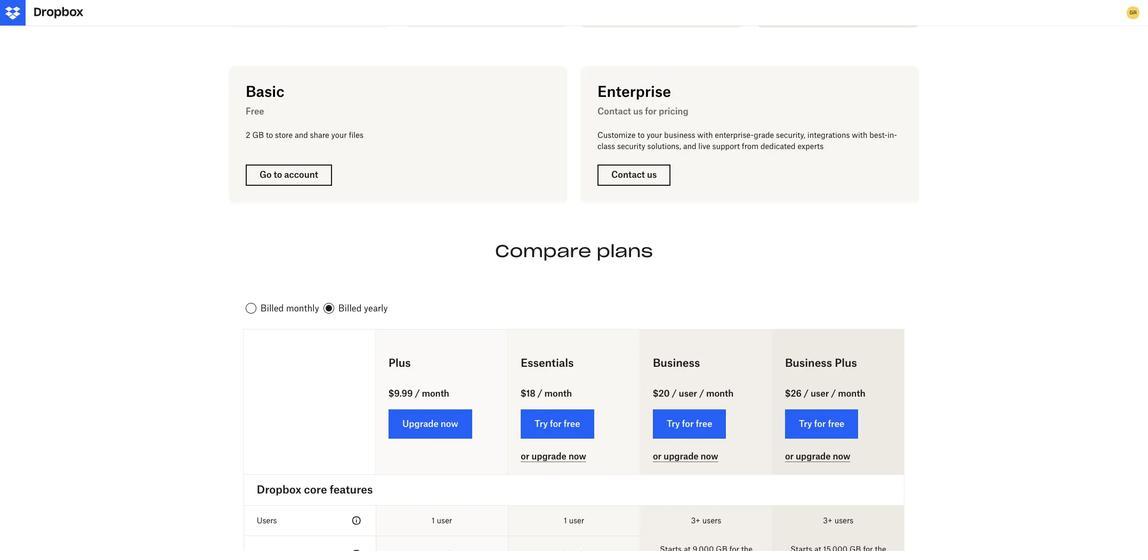 Task type: locate. For each thing, give the bounding box(es) containing it.
billed left yearly
[[338, 303, 362, 314]]

3 or from the left
[[786, 452, 794, 462]]

try for free
[[535, 419, 581, 430], [667, 419, 713, 430], [799, 419, 845, 430]]

2 horizontal spatial free
[[829, 419, 845, 430]]

business
[[653, 357, 701, 370], [786, 357, 833, 370]]

us for contact us for pricing
[[633, 106, 643, 117]]

free
[[564, 419, 581, 430], [696, 419, 713, 430], [829, 419, 845, 430]]

2 horizontal spatial or
[[786, 452, 794, 462]]

1 month from the left
[[422, 389, 450, 399]]

or for second "try for free" link from right
[[653, 452, 662, 462]]

0 horizontal spatial try for free
[[535, 419, 581, 430]]

best-
[[870, 131, 888, 140]]

your inside customize to your business with enterprise-grade security, integrations with best-in- class security solutions, and live support from dedicated experts
[[647, 131, 662, 140]]

1 plus from the left
[[389, 357, 411, 370]]

0 horizontal spatial free
[[564, 419, 581, 430]]

1 horizontal spatial upgrade
[[664, 452, 699, 462]]

gr
[[1130, 9, 1137, 16]]

0 vertical spatial us
[[633, 106, 643, 117]]

free down '$26 / user / month'
[[829, 419, 845, 430]]

essentials
[[521, 357, 574, 370]]

None radio
[[321, 300, 390, 317]]

0 horizontal spatial 1
[[432, 517, 435, 526]]

and left live
[[683, 142, 697, 151]]

2 upgrade from the left
[[664, 452, 699, 462]]

plans
[[597, 240, 653, 262]]

2 horizontal spatial to
[[638, 131, 645, 140]]

2 your from the left
[[647, 131, 662, 140]]

1 try from the left
[[535, 419, 548, 430]]

files
[[349, 131, 364, 140]]

0 horizontal spatial upgrade
[[532, 452, 567, 462]]

1 horizontal spatial plus
[[835, 357, 858, 370]]

2 1 from the left
[[564, 517, 567, 526]]

0 vertical spatial and
[[295, 131, 308, 140]]

or upgrade now
[[521, 452, 587, 462], [653, 452, 719, 462], [786, 452, 851, 462]]

3 try for free from the left
[[799, 419, 845, 430]]

or upgrade now link for third "try for free" link from the right
[[521, 452, 587, 462]]

3+
[[691, 517, 701, 526], [823, 517, 833, 526]]

plus up $9.99
[[389, 357, 411, 370]]

2 try for free from the left
[[667, 419, 713, 430]]

2 or upgrade now from the left
[[653, 452, 719, 462]]

compare plans
[[495, 240, 653, 262]]

try for free link down '$26 / user / month'
[[786, 410, 859, 439]]

3 try from the left
[[799, 419, 813, 430]]

contact us link
[[598, 165, 671, 186]]

or upgrade now link for first "try for free" link from right
[[786, 452, 851, 462]]

now
[[441, 419, 459, 430], [569, 452, 587, 462], [701, 452, 719, 462], [833, 452, 851, 462]]

1 horizontal spatial users
[[835, 517, 854, 526]]

try down $20
[[667, 419, 680, 430]]

try for free down $18 / month
[[535, 419, 581, 430]]

or for first "try for free" link from right
[[786, 452, 794, 462]]

5 / from the left
[[804, 389, 809, 399]]

1 or upgrade now link from the left
[[521, 452, 587, 462]]

grade
[[754, 131, 774, 140]]

basic
[[246, 83, 285, 100]]

1
[[432, 517, 435, 526], [564, 517, 567, 526]]

and
[[295, 131, 308, 140], [683, 142, 697, 151]]

billed left the monthly
[[261, 303, 284, 314]]

or upgrade now for second "try for free" link from right
[[653, 452, 719, 462]]

for down $18 / month
[[550, 419, 562, 430]]

1 1 from the left
[[432, 517, 435, 526]]

1 horizontal spatial try for free link
[[653, 410, 727, 439]]

1 horizontal spatial 3+
[[823, 517, 833, 526]]

1 billed from the left
[[261, 303, 284, 314]]

$20
[[653, 389, 670, 399]]

1 horizontal spatial billed
[[338, 303, 362, 314]]

1 horizontal spatial or upgrade now link
[[653, 452, 719, 462]]

or upgrade now link
[[521, 452, 587, 462], [653, 452, 719, 462], [786, 452, 851, 462]]

0 horizontal spatial 3+
[[691, 517, 701, 526]]

2 / from the left
[[538, 389, 543, 399]]

1 or upgrade now from the left
[[521, 452, 587, 462]]

0 horizontal spatial your
[[331, 131, 347, 140]]

free down $18 / month
[[564, 419, 581, 430]]

2 horizontal spatial try
[[799, 419, 813, 430]]

1 horizontal spatial or
[[653, 452, 662, 462]]

with
[[698, 131, 713, 140], [852, 131, 868, 140]]

0 horizontal spatial billed
[[261, 303, 284, 314]]

0 horizontal spatial 3+ users
[[691, 517, 722, 526]]

your
[[331, 131, 347, 140], [647, 131, 662, 140]]

security,
[[776, 131, 806, 140]]

to right go
[[274, 170, 282, 180]]

user
[[679, 389, 698, 399], [811, 389, 830, 399], [437, 517, 452, 526], [569, 517, 585, 526]]

3 upgrade from the left
[[796, 452, 831, 462]]

business up $20
[[653, 357, 701, 370]]

2 business from the left
[[786, 357, 833, 370]]

1 horizontal spatial business
[[786, 357, 833, 370]]

1 horizontal spatial us
[[647, 170, 657, 180]]

1 horizontal spatial 1
[[564, 517, 567, 526]]

with left best- on the right
[[852, 131, 868, 140]]

2 horizontal spatial upgrade
[[796, 452, 831, 462]]

1 horizontal spatial or upgrade now
[[653, 452, 719, 462]]

$9.99 / month
[[389, 389, 450, 399]]

2 billed from the left
[[338, 303, 362, 314]]

or
[[521, 452, 530, 462], [653, 452, 662, 462], [786, 452, 794, 462]]

pricing
[[659, 106, 689, 117]]

plus up '$26 / user / month'
[[835, 357, 858, 370]]

go
[[260, 170, 272, 180]]

us for contact us
[[647, 170, 657, 180]]

contact down the security
[[612, 170, 645, 180]]

1 horizontal spatial to
[[274, 170, 282, 180]]

to inside customize to your business with enterprise-grade security, integrations with best-in- class security solutions, and live support from dedicated experts
[[638, 131, 645, 140]]

1 upgrade from the left
[[532, 452, 567, 462]]

upgrade for second "try for free" link from right
[[664, 452, 699, 462]]

free down $20 / user / month
[[696, 419, 713, 430]]

try for free link down $20 / user / month
[[653, 410, 727, 439]]

/
[[415, 389, 420, 399], [538, 389, 543, 399], [672, 389, 677, 399], [700, 389, 705, 399], [804, 389, 809, 399], [832, 389, 837, 399]]

us down enterprise
[[633, 106, 643, 117]]

4 month from the left
[[839, 389, 866, 399]]

solutions,
[[648, 142, 681, 151]]

try down $26
[[799, 419, 813, 430]]

0 horizontal spatial with
[[698, 131, 713, 140]]

None radio
[[244, 300, 321, 317]]

your left files
[[331, 131, 347, 140]]

and right store
[[295, 131, 308, 140]]

0 horizontal spatial try for free link
[[521, 410, 595, 439]]

0 horizontal spatial or upgrade now link
[[521, 452, 587, 462]]

upgrade now link
[[389, 410, 473, 439]]

1 horizontal spatial and
[[683, 142, 697, 151]]

upgrade now
[[403, 419, 459, 430]]

live
[[699, 142, 711, 151]]

2 horizontal spatial try for free
[[799, 419, 845, 430]]

2 1 user from the left
[[564, 517, 585, 526]]

business
[[664, 131, 696, 140]]

0 horizontal spatial business
[[653, 357, 701, 370]]

0 horizontal spatial plus
[[389, 357, 411, 370]]

core
[[304, 484, 327, 497]]

users
[[703, 517, 722, 526], [835, 517, 854, 526]]

to
[[266, 131, 273, 140], [638, 131, 645, 140], [274, 170, 282, 180]]

class
[[598, 142, 615, 151]]

1 horizontal spatial 3+ users
[[823, 517, 854, 526]]

1 horizontal spatial your
[[647, 131, 662, 140]]

users
[[257, 517, 277, 526]]

for for third "try for free" link from the right
[[550, 419, 562, 430]]

try for free link down $18 / month
[[521, 410, 595, 439]]

customize to your business with enterprise-grade security, integrations with best-in- class security solutions, and live support from dedicated experts
[[598, 131, 897, 151]]

for down '$26 / user / month'
[[815, 419, 826, 430]]

2 horizontal spatial try for free link
[[786, 410, 859, 439]]

1 horizontal spatial try for free
[[667, 419, 713, 430]]

try for second "try for free" link from right
[[667, 419, 680, 430]]

1 or from the left
[[521, 452, 530, 462]]

1 business from the left
[[653, 357, 701, 370]]

1 horizontal spatial with
[[852, 131, 868, 140]]

month
[[422, 389, 450, 399], [545, 389, 572, 399], [707, 389, 734, 399], [839, 389, 866, 399]]

1 / from the left
[[415, 389, 420, 399]]

your up solutions,
[[647, 131, 662, 140]]

3 or upgrade now link from the left
[[786, 452, 851, 462]]

2 free from the left
[[696, 419, 713, 430]]

business up $26
[[786, 357, 833, 370]]

try for free down $20 / user / month
[[667, 419, 713, 430]]

contact
[[598, 106, 631, 117], [612, 170, 645, 180]]

0 horizontal spatial or upgrade now
[[521, 452, 587, 462]]

to right gb
[[266, 131, 273, 140]]

0 horizontal spatial us
[[633, 106, 643, 117]]

billed
[[261, 303, 284, 314], [338, 303, 362, 314]]

0 horizontal spatial and
[[295, 131, 308, 140]]

dropbox
[[257, 484, 301, 497]]

with up live
[[698, 131, 713, 140]]

billed for billed yearly
[[338, 303, 362, 314]]

or upgrade now for third "try for free" link from the right
[[521, 452, 587, 462]]

to up the security
[[638, 131, 645, 140]]

upgrade
[[532, 452, 567, 462], [664, 452, 699, 462], [796, 452, 831, 462]]

1 user
[[432, 517, 452, 526], [564, 517, 585, 526]]

0 vertical spatial contact
[[598, 106, 631, 117]]

1 1 user from the left
[[432, 517, 452, 526]]

0 horizontal spatial 1 user
[[432, 517, 452, 526]]

us down solutions,
[[647, 170, 657, 180]]

2 horizontal spatial or upgrade now
[[786, 452, 851, 462]]

features
[[330, 484, 373, 497]]

1 horizontal spatial 1 user
[[564, 517, 585, 526]]

1 vertical spatial and
[[683, 142, 697, 151]]

1 vertical spatial contact
[[612, 170, 645, 180]]

try
[[535, 419, 548, 430], [667, 419, 680, 430], [799, 419, 813, 430]]

enterprise-
[[715, 131, 754, 140]]

gb
[[252, 131, 264, 140]]

for down $20 / user / month
[[683, 419, 694, 430]]

/ for $18
[[538, 389, 543, 399]]

0 horizontal spatial to
[[266, 131, 273, 140]]

try down $18 / month
[[535, 419, 548, 430]]

1 horizontal spatial free
[[696, 419, 713, 430]]

contact up customize
[[598, 106, 631, 117]]

try for third "try for free" link from the right
[[535, 419, 548, 430]]

1 vertical spatial us
[[647, 170, 657, 180]]

try for free down '$26 / user / month'
[[799, 419, 845, 430]]

plus
[[389, 357, 411, 370], [835, 357, 858, 370]]

2 horizontal spatial or upgrade now link
[[786, 452, 851, 462]]

for
[[645, 106, 657, 117], [550, 419, 562, 430], [683, 419, 694, 430], [815, 419, 826, 430]]

2 or upgrade now link from the left
[[653, 452, 719, 462]]

0 horizontal spatial users
[[703, 517, 722, 526]]

3 or upgrade now from the left
[[786, 452, 851, 462]]

try for free link
[[521, 410, 595, 439], [653, 410, 727, 439], [786, 410, 859, 439]]

3+ users
[[691, 517, 722, 526], [823, 517, 854, 526]]

1 horizontal spatial try
[[667, 419, 680, 430]]

2 try from the left
[[667, 419, 680, 430]]

enterprise
[[598, 83, 671, 100]]

3 / from the left
[[672, 389, 677, 399]]

2 or from the left
[[653, 452, 662, 462]]

0 horizontal spatial try
[[535, 419, 548, 430]]

standard image
[[350, 549, 363, 552]]

go to account link
[[246, 165, 332, 186]]

2 3+ from the left
[[823, 517, 833, 526]]

0 horizontal spatial or
[[521, 452, 530, 462]]

/ for $26
[[804, 389, 809, 399]]

contact for contact us for pricing
[[598, 106, 631, 117]]

us
[[633, 106, 643, 117], [647, 170, 657, 180]]



Task type: vqa. For each thing, say whether or not it's contained in the screenshot.
Draw button
no



Task type: describe. For each thing, give the bounding box(es) containing it.
1 3+ from the left
[[691, 517, 701, 526]]

3 try for free link from the left
[[786, 410, 859, 439]]

upgrade
[[403, 419, 439, 430]]

support
[[713, 142, 740, 151]]

upgrade for first "try for free" link from right
[[796, 452, 831, 462]]

go to account
[[260, 170, 318, 180]]

2 try for free link from the left
[[653, 410, 727, 439]]

2 gb to store and share your files
[[246, 131, 364, 140]]

/ for $20
[[672, 389, 677, 399]]

business for business
[[653, 357, 701, 370]]

business plus
[[786, 357, 858, 370]]

2
[[246, 131, 250, 140]]

from
[[742, 142, 759, 151]]

2 plus from the left
[[835, 357, 858, 370]]

$26
[[786, 389, 802, 399]]

2 month from the left
[[545, 389, 572, 399]]

share
[[310, 131, 329, 140]]

2 users from the left
[[835, 517, 854, 526]]

/ for $9.99
[[415, 389, 420, 399]]

$20 / user / month
[[653, 389, 734, 399]]

4 / from the left
[[700, 389, 705, 399]]

$26 / user / month
[[786, 389, 866, 399]]

for for first "try for free" link from right
[[815, 419, 826, 430]]

1 free from the left
[[564, 419, 581, 430]]

to for go to account
[[274, 170, 282, 180]]

now inside 'link'
[[441, 419, 459, 430]]

dedicated
[[761, 142, 796, 151]]

billed for billed monthly
[[261, 303, 284, 314]]

integrations
[[808, 131, 850, 140]]

monthly
[[286, 303, 319, 314]]

3 month from the left
[[707, 389, 734, 399]]

experts
[[798, 142, 824, 151]]

2 with from the left
[[852, 131, 868, 140]]

6 / from the left
[[832, 389, 837, 399]]

upgrade for third "try for free" link from the right
[[532, 452, 567, 462]]

in-
[[888, 131, 897, 140]]

1 with from the left
[[698, 131, 713, 140]]

compare
[[495, 240, 592, 262]]

$18 / month
[[521, 389, 572, 399]]

and inside customize to your business with enterprise-grade security, integrations with best-in- class security solutions, and live support from dedicated experts
[[683, 142, 697, 151]]

for for second "try for free" link from right
[[683, 419, 694, 430]]

store
[[275, 131, 293, 140]]

1 your from the left
[[331, 131, 347, 140]]

1 3+ users from the left
[[691, 517, 722, 526]]

customize
[[598, 131, 636, 140]]

dropbox core features
[[257, 484, 373, 497]]

or upgrade now for first "try for free" link from right
[[786, 452, 851, 462]]

1 try for free link from the left
[[521, 410, 595, 439]]

yearly
[[364, 303, 388, 314]]

free
[[246, 106, 264, 117]]

business for business plus
[[786, 357, 833, 370]]

or for third "try for free" link from the right
[[521, 452, 530, 462]]

$9.99
[[389, 389, 413, 399]]

contact us for pricing
[[598, 106, 689, 117]]

billed yearly
[[338, 303, 388, 314]]

1 users from the left
[[703, 517, 722, 526]]

$18
[[521, 389, 536, 399]]

to for customize to your business with enterprise-grade security, integrations with best-in- class security solutions, and live support from dedicated experts
[[638, 131, 645, 140]]

2 3+ users from the left
[[823, 517, 854, 526]]

gr button
[[1125, 4, 1142, 21]]

account
[[284, 170, 318, 180]]

contact us
[[612, 170, 657, 180]]

security
[[617, 142, 646, 151]]

billed monthly
[[261, 303, 319, 314]]

contact for contact us
[[612, 170, 645, 180]]

3 free from the left
[[829, 419, 845, 430]]

try for first "try for free" link from right
[[799, 419, 813, 430]]

1 try for free from the left
[[535, 419, 581, 430]]

or upgrade now link for second "try for free" link from right
[[653, 452, 719, 462]]

standard image
[[350, 515, 363, 528]]

for left 'pricing'
[[645, 106, 657, 117]]



